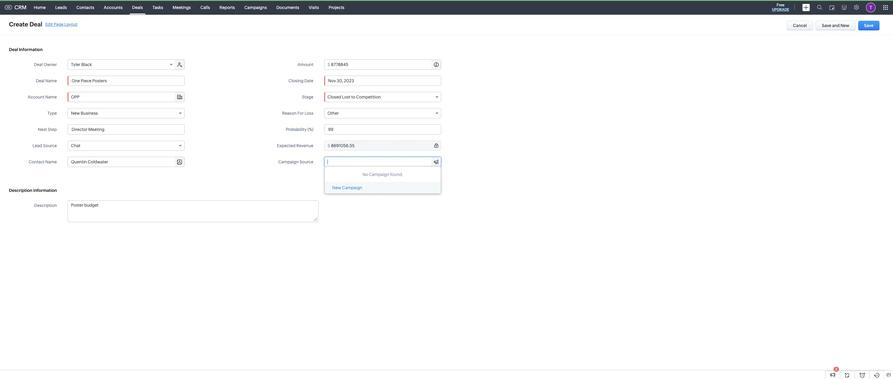Task type: describe. For each thing, give the bounding box(es) containing it.
meetings
[[173, 5, 191, 10]]

contact
[[29, 160, 45, 164]]

probability (%)
[[286, 127, 314, 132]]

stage
[[302, 95, 314, 99]]

name for account name
[[45, 95, 57, 99]]

calendar image
[[830, 5, 835, 10]]

found.
[[390, 172, 403, 177]]

meetings link
[[168, 0, 196, 15]]

expected revenue
[[277, 143, 314, 148]]

create menu element
[[799, 0, 814, 15]]

no campaign found.
[[363, 172, 403, 177]]

search image
[[818, 5, 823, 10]]

closing date
[[289, 78, 314, 83]]

deal for deal information
[[9, 47, 18, 52]]

description for description information
[[9, 188, 32, 193]]

lead
[[33, 143, 42, 148]]

deal for deal name
[[36, 78, 45, 83]]

crm
[[14, 4, 27, 11]]

new for new business
[[71, 111, 80, 116]]

chat
[[71, 143, 80, 148]]

leads link
[[51, 0, 72, 15]]

source for campaign source
[[300, 160, 314, 164]]

closed
[[328, 95, 342, 99]]

Tyler Black field
[[68, 60, 176, 69]]

projects link
[[324, 0, 349, 15]]

step
[[48, 127, 57, 132]]

visits link
[[304, 0, 324, 15]]

contacts
[[76, 5, 94, 10]]

and
[[833, 23, 840, 28]]

name for contact name
[[45, 160, 57, 164]]

leads
[[55, 5, 67, 10]]

New Business field
[[68, 108, 185, 118]]

amount
[[298, 62, 314, 67]]

campaigns
[[245, 5, 267, 10]]

campaign for no campaign found.
[[369, 172, 390, 177]]

other
[[328, 111, 339, 116]]

deal name
[[36, 78, 57, 83]]

calls link
[[196, 0, 215, 15]]

description for description
[[34, 203, 57, 208]]

free upgrade
[[773, 3, 790, 12]]

upgrade
[[773, 8, 790, 12]]

no
[[363, 172, 368, 177]]

documents
[[277, 5, 299, 10]]

save for save and new
[[823, 23, 832, 28]]

$ for amount
[[328, 62, 330, 67]]

deal owner
[[34, 62, 57, 67]]

contact name
[[29, 160, 57, 164]]

campaigns link
[[240, 0, 272, 15]]

source for lead source
[[43, 143, 57, 148]]

profile image
[[867, 3, 876, 12]]

business
[[81, 111, 98, 116]]

tyler black
[[71, 62, 92, 67]]

next
[[38, 127, 47, 132]]

reason for loss
[[282, 111, 314, 116]]

account name
[[28, 95, 57, 99]]

MMM D, YYYY text field
[[324, 76, 442, 86]]

tasks
[[153, 5, 163, 10]]

save and new
[[823, 23, 850, 28]]

create
[[9, 21, 28, 28]]

$ for expected revenue
[[328, 143, 330, 148]]

deals
[[132, 5, 143, 10]]

accounts
[[104, 5, 123, 10]]

tyler
[[71, 62, 80, 67]]

expected
[[277, 143, 296, 148]]

new inside button
[[841, 23, 850, 28]]

cancel
[[794, 23, 808, 28]]

layout
[[64, 22, 78, 27]]

profile element
[[863, 0, 880, 15]]



Task type: locate. For each thing, give the bounding box(es) containing it.
deal down create
[[9, 47, 18, 52]]

information for description information
[[33, 188, 57, 193]]

1 $ from the top
[[328, 62, 330, 67]]

information down contact name
[[33, 188, 57, 193]]

campaign
[[279, 160, 299, 164], [369, 172, 390, 177], [342, 185, 363, 190]]

contacts link
[[72, 0, 99, 15]]

1 vertical spatial $
[[328, 143, 330, 148]]

0 vertical spatial source
[[43, 143, 57, 148]]

source
[[43, 143, 57, 148], [300, 160, 314, 164]]

save inside save and new button
[[823, 23, 832, 28]]

name right "contact"
[[45, 160, 57, 164]]

2 $ from the top
[[328, 143, 330, 148]]

closed lost to competition
[[328, 95, 381, 99]]

deal up account name
[[36, 78, 45, 83]]

2
[[836, 367, 838, 371]]

probability
[[286, 127, 307, 132]]

black
[[81, 62, 92, 67]]

deal for deal owner
[[34, 62, 43, 67]]

1 vertical spatial campaign
[[369, 172, 390, 177]]

edit page layout link
[[45, 22, 78, 27]]

0 horizontal spatial description
[[9, 188, 32, 193]]

Other field
[[324, 108, 442, 118]]

crm link
[[5, 4, 27, 11]]

1 horizontal spatial campaign
[[342, 185, 363, 190]]

deals link
[[127, 0, 148, 15]]

revenue
[[297, 143, 314, 148]]

competition
[[356, 95, 381, 99]]

None text field
[[68, 92, 185, 102]]

(%)
[[308, 127, 314, 132]]

for
[[298, 111, 304, 116]]

1 horizontal spatial new
[[333, 185, 341, 190]]

edit
[[45, 22, 53, 27]]

0 vertical spatial description
[[9, 188, 32, 193]]

0 vertical spatial $
[[328, 62, 330, 67]]

1 horizontal spatial description
[[34, 203, 57, 208]]

create deal edit page layout
[[9, 21, 78, 28]]

name down owner
[[45, 78, 57, 83]]

new
[[841, 23, 850, 28], [71, 111, 80, 116], [333, 185, 341, 190]]

3 name from the top
[[45, 160, 57, 164]]

closing
[[289, 78, 304, 83]]

tasks link
[[148, 0, 168, 15]]

None field
[[68, 92, 185, 102], [68, 157, 185, 167], [325, 157, 441, 167], [68, 92, 185, 102], [68, 157, 185, 167], [325, 157, 441, 167]]

0 horizontal spatial new
[[71, 111, 80, 116]]

2 vertical spatial name
[[45, 160, 57, 164]]

1 vertical spatial information
[[33, 188, 57, 193]]

cancel button
[[787, 21, 814, 30]]

reason
[[282, 111, 297, 116]]

campaign for new campaign
[[342, 185, 363, 190]]

type
[[47, 111, 57, 116]]

information up deal owner
[[19, 47, 43, 52]]

free
[[777, 3, 785, 7]]

2 save from the left
[[865, 23, 874, 28]]

2 horizontal spatial campaign
[[369, 172, 390, 177]]

0 horizontal spatial save
[[823, 23, 832, 28]]

1 vertical spatial new
[[71, 111, 80, 116]]

documents link
[[272, 0, 304, 15]]

home
[[34, 5, 46, 10]]

information for deal information
[[19, 47, 43, 52]]

owner
[[44, 62, 57, 67]]

1 save from the left
[[823, 23, 832, 28]]

lost
[[342, 95, 351, 99]]

visits
[[309, 5, 319, 10]]

2 vertical spatial campaign
[[342, 185, 363, 190]]

name for deal name
[[45, 78, 57, 83]]

name
[[45, 78, 57, 83], [45, 95, 57, 99], [45, 160, 57, 164]]

$ right revenue
[[328, 143, 330, 148]]

0 vertical spatial information
[[19, 47, 43, 52]]

campaign source
[[279, 160, 314, 164]]

lead source
[[33, 143, 57, 148]]

account
[[28, 95, 45, 99]]

save down profile icon on the right top of the page
[[865, 23, 874, 28]]

date
[[305, 78, 314, 83]]

reports link
[[215, 0, 240, 15]]

new for new campaign
[[333, 185, 341, 190]]

new inside field
[[71, 111, 80, 116]]

save and new button
[[816, 21, 856, 30]]

next step
[[38, 127, 57, 132]]

create menu image
[[803, 4, 811, 11]]

page
[[54, 22, 64, 27]]

Chat field
[[68, 141, 185, 151]]

source right lead
[[43, 143, 57, 148]]

2 horizontal spatial new
[[841, 23, 850, 28]]

1 vertical spatial name
[[45, 95, 57, 99]]

source down revenue
[[300, 160, 314, 164]]

0 horizontal spatial campaign
[[279, 160, 299, 164]]

search element
[[814, 0, 827, 15]]

loss
[[305, 111, 314, 116]]

save
[[823, 23, 832, 28], [865, 23, 874, 28]]

1 horizontal spatial source
[[300, 160, 314, 164]]

description information
[[9, 188, 57, 193]]

spin image
[[419, 158, 426, 166]]

0 vertical spatial campaign
[[279, 160, 299, 164]]

$
[[328, 62, 330, 67], [328, 143, 330, 148]]

$ right 'amount'
[[328, 62, 330, 67]]

save left and
[[823, 23, 832, 28]]

deal left edit
[[30, 21, 42, 28]]

home link
[[29, 0, 51, 15]]

1 horizontal spatial save
[[865, 23, 874, 28]]

0 vertical spatial new
[[841, 23, 850, 28]]

0 vertical spatial name
[[45, 78, 57, 83]]

new business
[[71, 111, 98, 116]]

2 vertical spatial new
[[333, 185, 341, 190]]

2 name from the top
[[45, 95, 57, 99]]

1 vertical spatial description
[[34, 203, 57, 208]]

projects
[[329, 5, 345, 10]]

name right account
[[45, 95, 57, 99]]

1 vertical spatial source
[[300, 160, 314, 164]]

calls
[[201, 5, 210, 10]]

Closed Lost to Competition field
[[324, 92, 442, 102]]

save for save
[[865, 23, 874, 28]]

deal
[[30, 21, 42, 28], [9, 47, 18, 52], [34, 62, 43, 67], [36, 78, 45, 83]]

to
[[351, 95, 356, 99]]

None text field
[[331, 60, 441, 69], [68, 76, 185, 86], [68, 124, 185, 135], [324, 124, 442, 135], [331, 141, 441, 151], [68, 157, 185, 167], [325, 157, 441, 167], [68, 201, 318, 222], [331, 60, 441, 69], [68, 76, 185, 86], [68, 124, 185, 135], [324, 124, 442, 135], [331, 141, 441, 151], [68, 157, 185, 167], [325, 157, 441, 167], [68, 201, 318, 222]]

description
[[9, 188, 32, 193], [34, 203, 57, 208]]

information
[[19, 47, 43, 52], [33, 188, 57, 193]]

save button
[[859, 21, 880, 30]]

accounts link
[[99, 0, 127, 15]]

new campaign
[[333, 185, 363, 190]]

reports
[[220, 5, 235, 10]]

save inside the save button
[[865, 23, 874, 28]]

1 name from the top
[[45, 78, 57, 83]]

0 horizontal spatial source
[[43, 143, 57, 148]]

deal information
[[9, 47, 43, 52]]

deal left owner
[[34, 62, 43, 67]]



Task type: vqa. For each thing, say whether or not it's contained in the screenshot.
spin Image
yes



